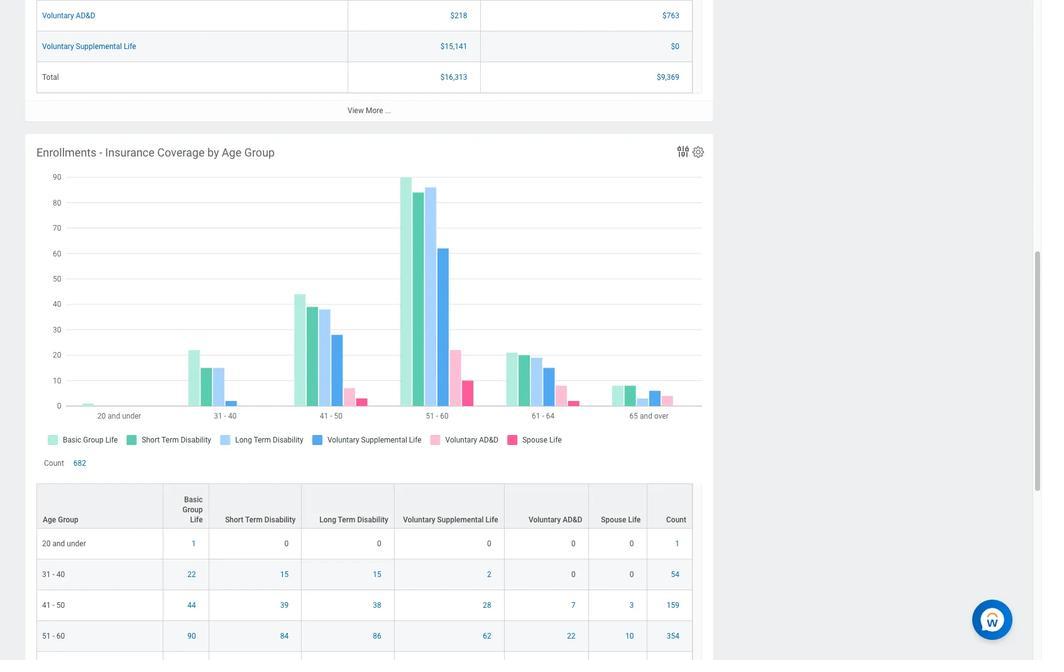 Task type: describe. For each thing, give the bounding box(es) containing it.
voluntary ad&d link
[[42, 9, 95, 20]]

7 button
[[571, 601, 578, 611]]

51 - 60
[[42, 632, 65, 641]]

count button
[[647, 484, 692, 528]]

short term disability
[[225, 516, 296, 525]]

41
[[42, 601, 51, 610]]

0 button down spouse life
[[630, 539, 636, 549]]

and
[[52, 540, 65, 548]]

row containing 31 - 40
[[36, 560, 693, 591]]

configure and view chart data image
[[676, 144, 691, 159]]

voluntary ad&d inside enrollments - insurance coverage by coverage type element
[[42, 12, 95, 20]]

life inside the basic group life
[[190, 516, 203, 525]]

2 button
[[487, 570, 493, 580]]

682
[[73, 459, 86, 468]]

0 horizontal spatial 22 button
[[187, 570, 198, 580]]

view more ... link
[[25, 100, 714, 121]]

31
[[42, 570, 51, 579]]

spouse life
[[601, 516, 641, 525]]

$9,369
[[657, 73, 680, 82]]

84 button
[[280, 631, 291, 642]]

90
[[187, 632, 196, 641]]

- for 41
[[52, 601, 55, 610]]

62
[[483, 632, 491, 641]]

0 for 0 'button' under long term disability
[[377, 540, 382, 548]]

voluntary ad&d button
[[505, 484, 588, 528]]

10 button
[[626, 631, 636, 642]]

0 button up 7
[[571, 570, 578, 580]]

more
[[366, 107, 383, 115]]

1 horizontal spatial age
[[222, 146, 242, 159]]

term for short
[[245, 516, 263, 525]]

total
[[42, 73, 59, 82]]

682 button
[[73, 458, 88, 469]]

$0
[[671, 42, 680, 51]]

10 row from the top
[[36, 652, 693, 660]]

voluntary supplemental life button
[[395, 484, 504, 528]]

31 - 40
[[42, 570, 65, 579]]

38
[[373, 601, 382, 610]]

2 15 button from the left
[[373, 570, 383, 580]]

0 button down short term disability
[[284, 539, 291, 549]]

2 15 from the left
[[373, 570, 382, 579]]

$16,313
[[441, 73, 467, 82]]

22 for the left 22 button
[[187, 570, 196, 579]]

enrollments
[[36, 146, 97, 159]]

$0 button
[[671, 42, 682, 52]]

354
[[667, 632, 680, 641]]

enrollments - insurance coverage by age group
[[36, 146, 275, 159]]

39 button
[[280, 601, 291, 611]]

0 for 0 'button' below spouse life
[[630, 540, 634, 548]]

2 1 button from the left
[[675, 539, 682, 549]]

90 button
[[187, 631, 198, 642]]

long term disability button
[[302, 484, 394, 528]]

51 - 60 element
[[42, 630, 65, 641]]

view
[[348, 107, 364, 115]]

...
[[385, 107, 391, 115]]

enrollments - insurance coverage by age group element
[[25, 134, 714, 660]]

3
[[630, 601, 634, 610]]

86 button
[[373, 631, 383, 642]]

disability for short term disability
[[265, 516, 296, 525]]

total element
[[42, 71, 59, 82]]

row containing 20 and under
[[36, 529, 693, 560]]

group for basic group life
[[182, 506, 203, 514]]

short
[[225, 516, 244, 525]]

voluntary ad&d inside popup button
[[529, 516, 583, 525]]

supplemental inside popup button
[[437, 516, 484, 525]]

54
[[671, 570, 680, 579]]

86
[[373, 632, 382, 641]]

row containing 41 - 50
[[36, 591, 693, 621]]

84
[[280, 632, 289, 641]]

long term disability
[[319, 516, 388, 525]]

0 for 0 'button' under voluntary ad&d popup button
[[571, 540, 576, 548]]

- for enrollments
[[99, 146, 102, 159]]

159
[[667, 601, 680, 610]]

7
[[571, 601, 576, 610]]

row containing total
[[36, 63, 693, 93]]

0 for 0 'button' over '3'
[[630, 570, 634, 579]]



Task type: locate. For each thing, give the bounding box(es) containing it.
0 button down long term disability
[[377, 539, 383, 549]]

row containing basic group life
[[36, 484, 693, 529]]

voluntary supplemental life inside popup button
[[403, 516, 498, 525]]

0 down spouse life
[[630, 540, 634, 548]]

$15,141
[[441, 42, 467, 51]]

2 vertical spatial group
[[58, 516, 78, 525]]

long
[[319, 516, 336, 525]]

ad&d inside enrollments - insurance coverage by coverage type element
[[76, 12, 95, 20]]

51
[[42, 632, 51, 641]]

22
[[187, 570, 196, 579], [567, 632, 576, 641]]

22 for bottom 22 button
[[567, 632, 576, 641]]

0 horizontal spatial supplemental
[[76, 42, 122, 51]]

0 up the 2
[[487, 540, 491, 548]]

62 button
[[483, 631, 493, 642]]

0 button up the 2
[[487, 539, 493, 549]]

basic
[[184, 496, 203, 504]]

0 down short term disability
[[284, 540, 289, 548]]

- right 51
[[52, 632, 55, 641]]

0 button down voluntary ad&d popup button
[[571, 539, 578, 549]]

0 horizontal spatial group
[[58, 516, 78, 525]]

8 row from the top
[[36, 591, 693, 621]]

20
[[42, 540, 51, 548]]

1 vertical spatial 22 button
[[567, 631, 578, 642]]

1 vertical spatial supplemental
[[437, 516, 484, 525]]

age
[[222, 146, 242, 159], [43, 516, 56, 525]]

354 button
[[667, 631, 682, 642]]

60
[[56, 632, 65, 641]]

22 up 44
[[187, 570, 196, 579]]

group
[[244, 146, 275, 159], [182, 506, 203, 514], [58, 516, 78, 525]]

0 horizontal spatial 1 button
[[192, 539, 198, 549]]

voluntary ad&d left the spouse
[[529, 516, 583, 525]]

0 horizontal spatial 22
[[187, 570, 196, 579]]

0 vertical spatial count
[[44, 459, 64, 468]]

spouse life button
[[589, 484, 647, 528]]

22 button down 7
[[567, 631, 578, 642]]

$763
[[663, 12, 680, 20]]

0 horizontal spatial ad&d
[[76, 12, 95, 20]]

cell
[[36, 0, 348, 1], [348, 0, 481, 1], [481, 0, 693, 1], [36, 652, 164, 660], [164, 652, 209, 660], [209, 652, 302, 660], [302, 652, 395, 660], [395, 652, 505, 660], [505, 652, 589, 660], [589, 652, 647, 660], [647, 652, 693, 660]]

row
[[36, 0, 693, 1], [36, 1, 693, 32], [36, 32, 693, 63], [36, 63, 693, 93], [36, 484, 693, 529], [36, 529, 693, 560], [36, 560, 693, 591], [36, 591, 693, 621], [36, 621, 693, 652], [36, 652, 693, 660]]

1 horizontal spatial 1 button
[[675, 539, 682, 549]]

1 term from the left
[[245, 516, 263, 525]]

0 vertical spatial ad&d
[[76, 12, 95, 20]]

159 button
[[667, 601, 682, 611]]

0 horizontal spatial 15
[[280, 570, 289, 579]]

1 horizontal spatial 15 button
[[373, 570, 383, 580]]

1 horizontal spatial supplemental
[[437, 516, 484, 525]]

0
[[284, 540, 289, 548], [377, 540, 382, 548], [487, 540, 491, 548], [571, 540, 576, 548], [630, 540, 634, 548], [571, 570, 576, 579], [630, 570, 634, 579]]

2 disability from the left
[[357, 516, 388, 525]]

1 vertical spatial age
[[43, 516, 56, 525]]

under
[[67, 540, 86, 548]]

1 horizontal spatial term
[[338, 516, 356, 525]]

1 for first 1 button
[[192, 540, 196, 548]]

count left 682
[[44, 459, 64, 468]]

group right by
[[244, 146, 275, 159]]

- for 51
[[52, 632, 55, 641]]

voluntary ad&d
[[42, 12, 95, 20], [529, 516, 583, 525]]

15 button up 38
[[373, 570, 383, 580]]

- for 31
[[52, 570, 55, 579]]

disability inside popup button
[[357, 516, 388, 525]]

1 vertical spatial count
[[666, 516, 687, 525]]

0 down voluntary ad&d popup button
[[571, 540, 576, 548]]

1 button
[[192, 539, 198, 549], [675, 539, 682, 549]]

41 - 50
[[42, 601, 65, 610]]

15 button
[[280, 570, 291, 580], [373, 570, 383, 580]]

$218
[[451, 12, 467, 20]]

$16,313 button
[[441, 73, 469, 83]]

1 horizontal spatial voluntary ad&d
[[529, 516, 583, 525]]

15
[[280, 570, 289, 579], [373, 570, 382, 579]]

by
[[207, 146, 219, 159]]

2 term from the left
[[338, 516, 356, 525]]

1 horizontal spatial 22
[[567, 632, 576, 641]]

0 vertical spatial voluntary supplemental life
[[42, 42, 136, 51]]

4 row from the top
[[36, 63, 693, 93]]

life inside enrollments - insurance coverage by coverage type element
[[124, 42, 136, 51]]

31 - 40 element
[[42, 568, 65, 579]]

0 vertical spatial age
[[222, 146, 242, 159]]

1 15 from the left
[[280, 570, 289, 579]]

voluntary
[[42, 12, 74, 20], [42, 42, 74, 51], [403, 516, 435, 525], [529, 516, 561, 525]]

0 vertical spatial supplemental
[[76, 42, 122, 51]]

1 for 1st 1 button from right
[[675, 540, 680, 548]]

1 horizontal spatial 15
[[373, 570, 382, 579]]

22 button
[[187, 570, 198, 580], [567, 631, 578, 642]]

2
[[487, 570, 491, 579]]

28 button
[[483, 601, 493, 611]]

1 vertical spatial group
[[182, 506, 203, 514]]

0 vertical spatial 22
[[187, 570, 196, 579]]

basic group life
[[182, 496, 203, 525]]

$9,369 button
[[657, 73, 682, 83]]

voluntary ad&d up voluntary supplemental life link
[[42, 12, 95, 20]]

0 horizontal spatial 1
[[192, 540, 196, 548]]

age up 20
[[43, 516, 56, 525]]

1 horizontal spatial disability
[[357, 516, 388, 525]]

voluntary supplemental life
[[42, 42, 136, 51], [403, 516, 498, 525]]

0 horizontal spatial voluntary ad&d
[[42, 12, 95, 20]]

voluntary supplemental life inside enrollments - insurance coverage by coverage type element
[[42, 42, 136, 51]]

1 1 from the left
[[192, 540, 196, 548]]

$763 button
[[663, 11, 682, 21]]

term right short
[[245, 516, 263, 525]]

20 and under
[[42, 540, 86, 548]]

0 down long term disability
[[377, 540, 382, 548]]

$218 button
[[451, 11, 469, 21]]

0 up '3'
[[630, 570, 634, 579]]

age group
[[43, 516, 78, 525]]

1 vertical spatial 22
[[567, 632, 576, 641]]

1 horizontal spatial count
[[666, 516, 687, 525]]

2 1 from the left
[[675, 540, 680, 548]]

insurance
[[105, 146, 155, 159]]

ad&d up voluntary supplemental life link
[[76, 12, 95, 20]]

group up 20 and under element
[[58, 516, 78, 525]]

age group button
[[37, 484, 163, 528]]

count
[[44, 459, 64, 468], [666, 516, 687, 525]]

disability
[[265, 516, 296, 525], [357, 516, 388, 525]]

ad&d inside popup button
[[563, 516, 583, 525]]

0 button up '3'
[[630, 570, 636, 580]]

coverage
[[157, 146, 205, 159]]

15 button up 39 at the bottom of page
[[280, 570, 291, 580]]

50
[[56, 601, 65, 610]]

0 horizontal spatial age
[[43, 516, 56, 525]]

count up the 54 at the right
[[666, 516, 687, 525]]

0 vertical spatial group
[[244, 146, 275, 159]]

row containing voluntary supplemental life
[[36, 32, 693, 63]]

54 button
[[671, 570, 682, 580]]

life
[[124, 42, 136, 51], [190, 516, 203, 525], [486, 516, 498, 525], [628, 516, 641, 525]]

0 vertical spatial 22 button
[[187, 570, 198, 580]]

15 up 39 at the bottom of page
[[280, 570, 289, 579]]

view more ...
[[348, 107, 391, 115]]

ad&d
[[76, 12, 95, 20], [563, 516, 583, 525]]

1 disability from the left
[[265, 516, 296, 525]]

9 row from the top
[[36, 621, 693, 652]]

3 row from the top
[[36, 32, 693, 63]]

ad&d left the spouse
[[563, 516, 583, 525]]

1 horizontal spatial ad&d
[[563, 516, 583, 525]]

0 for 0 'button' above 7
[[571, 570, 576, 579]]

1 1 button from the left
[[192, 539, 198, 549]]

0 for 0 'button' below short term disability
[[284, 540, 289, 548]]

20 and under element
[[42, 537, 86, 548]]

0 horizontal spatial 15 button
[[280, 570, 291, 580]]

group for age group
[[58, 516, 78, 525]]

-
[[99, 146, 102, 159], [52, 570, 55, 579], [52, 601, 55, 610], [52, 632, 55, 641]]

22 down 7
[[567, 632, 576, 641]]

1 horizontal spatial group
[[182, 506, 203, 514]]

row containing voluntary ad&d
[[36, 1, 693, 32]]

0 vertical spatial voluntary ad&d
[[42, 12, 95, 20]]

0 button
[[284, 539, 291, 549], [377, 539, 383, 549], [487, 539, 493, 549], [571, 539, 578, 549], [630, 539, 636, 549], [571, 570, 578, 580], [630, 570, 636, 580]]

enrollments - insurance coverage by coverage type element
[[25, 0, 714, 121]]

44
[[187, 601, 196, 610]]

15 up 38
[[373, 570, 382, 579]]

41 - 50 element
[[42, 599, 65, 610]]

1 up the 54 button
[[675, 540, 680, 548]]

row containing 51 - 60
[[36, 621, 693, 652]]

term right long
[[338, 516, 356, 525]]

short term disability button
[[209, 484, 301, 528]]

28
[[483, 601, 491, 610]]

term inside popup button
[[338, 516, 356, 525]]

0 horizontal spatial term
[[245, 516, 263, 525]]

configure enrollments - insurance coverage by age group image
[[692, 145, 705, 159]]

0 up 7
[[571, 570, 576, 579]]

7 row from the top
[[36, 560, 693, 591]]

40
[[56, 570, 65, 579]]

- right 41
[[52, 601, 55, 610]]

2 horizontal spatial group
[[244, 146, 275, 159]]

1 15 button from the left
[[280, 570, 291, 580]]

10
[[626, 632, 634, 641]]

5 row from the top
[[36, 484, 693, 529]]

1 horizontal spatial voluntary supplemental life
[[403, 516, 498, 525]]

supplemental inside enrollments - insurance coverage by coverage type element
[[76, 42, 122, 51]]

term for long
[[338, 516, 356, 525]]

disability right long
[[357, 516, 388, 525]]

0 horizontal spatial voluntary supplemental life
[[42, 42, 136, 51]]

1 button up the 54 button
[[675, 539, 682, 549]]

$15,141 button
[[441, 42, 469, 52]]

- left the insurance
[[99, 146, 102, 159]]

3 button
[[630, 601, 636, 611]]

1 vertical spatial ad&d
[[563, 516, 583, 525]]

1
[[192, 540, 196, 548], [675, 540, 680, 548]]

count inside popup button
[[666, 516, 687, 525]]

0 for 0 'button' on top of the 2
[[487, 540, 491, 548]]

age inside popup button
[[43, 516, 56, 525]]

1 row from the top
[[36, 0, 693, 1]]

44 button
[[187, 601, 198, 611]]

disability for long term disability
[[357, 516, 388, 525]]

basic group life button
[[164, 484, 209, 528]]

group down basic
[[182, 506, 203, 514]]

1 horizontal spatial 1
[[675, 540, 680, 548]]

1 horizontal spatial 22 button
[[567, 631, 578, 642]]

0 horizontal spatial count
[[44, 459, 64, 468]]

1 vertical spatial voluntary supplemental life
[[403, 516, 498, 525]]

22 button up 44
[[187, 570, 198, 580]]

1 button down the basic group life
[[192, 539, 198, 549]]

0 horizontal spatial disability
[[265, 516, 296, 525]]

disability right short
[[265, 516, 296, 525]]

spouse
[[601, 516, 626, 525]]

39
[[280, 601, 289, 610]]

age right by
[[222, 146, 242, 159]]

term inside popup button
[[245, 516, 263, 525]]

- right 31
[[52, 570, 55, 579]]

6 row from the top
[[36, 529, 693, 560]]

voluntary supplemental life link
[[42, 40, 136, 51]]

1 down the basic group life
[[192, 540, 196, 548]]

2 row from the top
[[36, 1, 693, 32]]

disability inside popup button
[[265, 516, 296, 525]]

term
[[245, 516, 263, 525], [338, 516, 356, 525]]

1 vertical spatial voluntary ad&d
[[529, 516, 583, 525]]

38 button
[[373, 601, 383, 611]]



Task type: vqa. For each thing, say whether or not it's contained in the screenshot.


